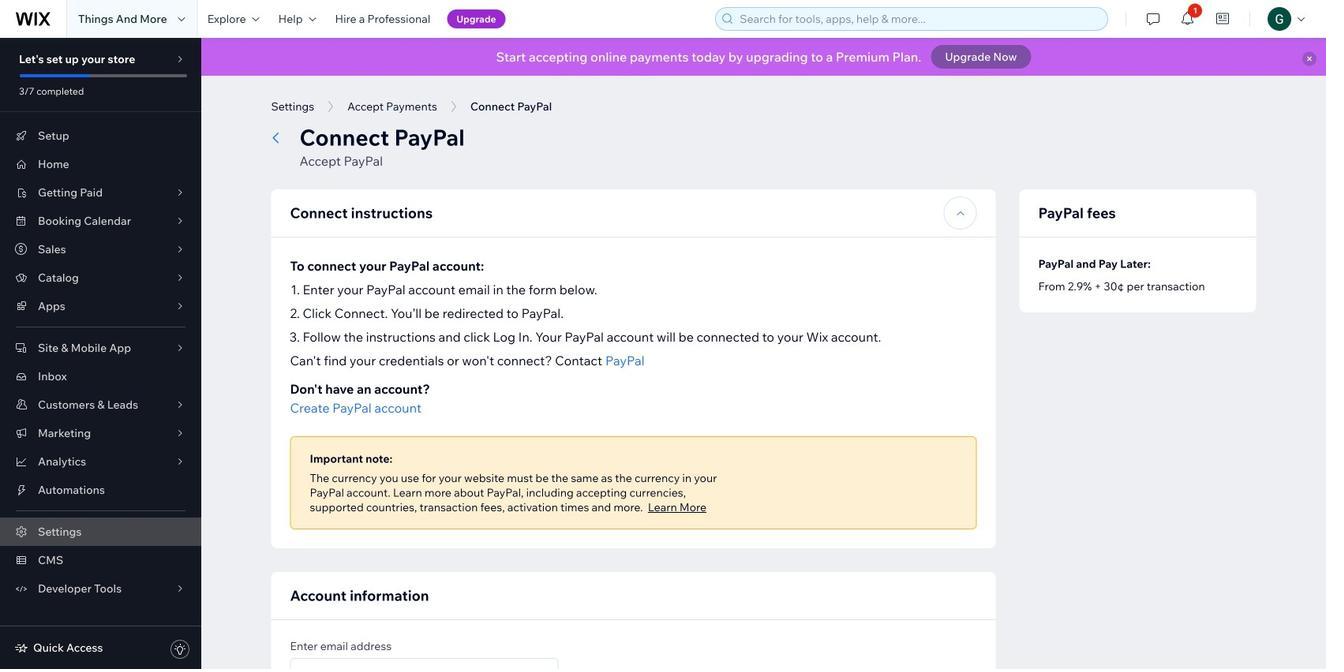 Task type: describe. For each thing, give the bounding box(es) containing it.
sidebar element
[[0, 38, 201, 669]]



Task type: vqa. For each thing, say whether or not it's contained in the screenshot.
The Search For Tools, Apps, Help & More... field on the top right of page
yes



Task type: locate. For each thing, give the bounding box(es) containing it.
None field
[[296, 659, 553, 669]]

Search for tools, apps, help & more... field
[[735, 8, 1103, 30]]

alert
[[201, 38, 1326, 76]]



